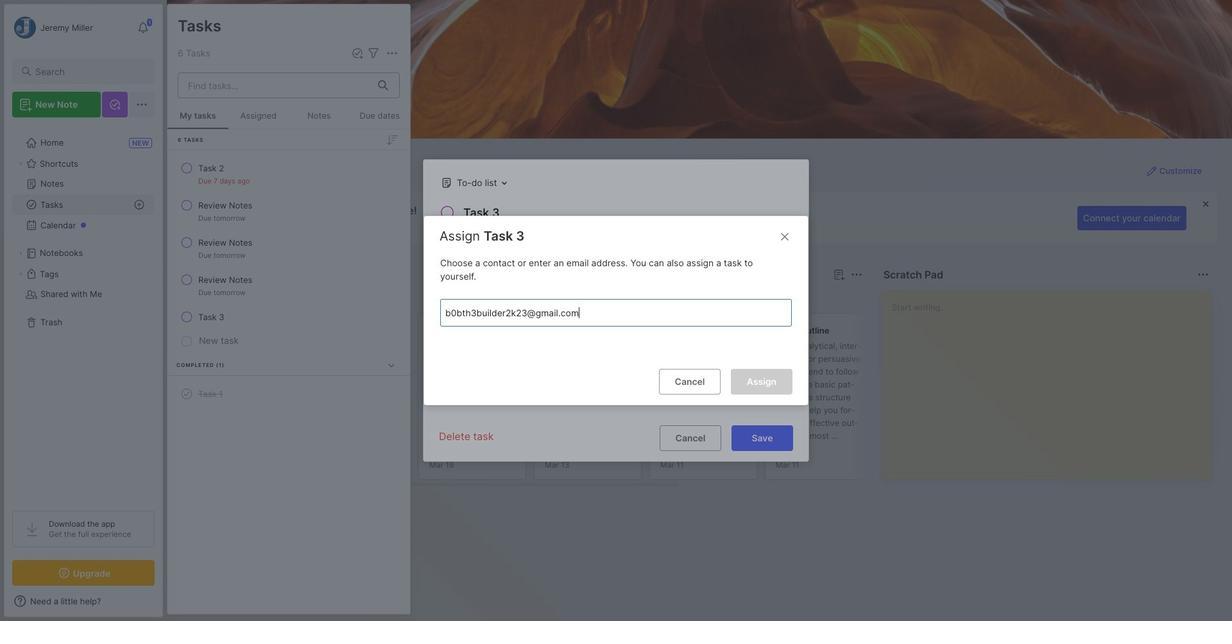 Task type: vqa. For each thing, say whether or not it's contained in the screenshot.
the bottom Notes
no



Task type: describe. For each thing, give the bounding box(es) containing it.
review notes 2 cell
[[198, 236, 252, 249]]

2 row from the top
[[173, 194, 405, 228]]

6 row from the top
[[173, 382, 405, 406]]

Add tag field
[[444, 306, 733, 320]]

task 2 0 cell
[[198, 162, 224, 175]]

expand notebooks image
[[17, 250, 24, 257]]

1 tab from the left
[[190, 290, 228, 305]]

4 row from the top
[[173, 268, 405, 303]]

collapse 01_completed image
[[385, 359, 398, 372]]

expand tags image
[[17, 270, 24, 278]]

new task image
[[351, 47, 364, 60]]

task 3 4 cell
[[198, 311, 224, 323]]

review notes 1 cell
[[198, 199, 252, 212]]

Start writing… text field
[[892, 291, 1211, 469]]

task 1 0 cell
[[198, 388, 223, 400]]



Task type: locate. For each thing, give the bounding box(es) containing it.
tab up task 3 4 cell
[[190, 290, 228, 305]]

tab down review notes 3 cell at the left top of page
[[233, 290, 285, 305]]

Find tasks… text field
[[180, 75, 370, 96]]

main element
[[0, 0, 167, 621]]

close image
[[777, 229, 793, 244]]

Search text field
[[35, 65, 143, 78]]

none search field inside main element
[[35, 64, 143, 79]]

2 tab from the left
[[233, 290, 285, 305]]

1 horizontal spatial tab
[[233, 290, 285, 305]]

tree inside main element
[[4, 125, 162, 499]]

tab
[[190, 290, 228, 305], [233, 290, 285, 305]]

tab list
[[190, 290, 860, 305]]

thumbnail image
[[660, 402, 709, 451]]

1 row from the top
[[173, 157, 405, 191]]

row
[[173, 157, 405, 191], [173, 194, 405, 228], [173, 231, 405, 266], [173, 268, 405, 303], [173, 305, 405, 329], [173, 382, 405, 406]]

tree
[[4, 125, 162, 499]]

0 horizontal spatial tab
[[190, 290, 228, 305]]

3 row from the top
[[173, 231, 405, 266]]

row group
[[167, 130, 410, 416], [187, 313, 1111, 488]]

5 row from the top
[[173, 305, 405, 329]]

review notes 3 cell
[[198, 273, 252, 286]]

None search field
[[35, 64, 143, 79]]



